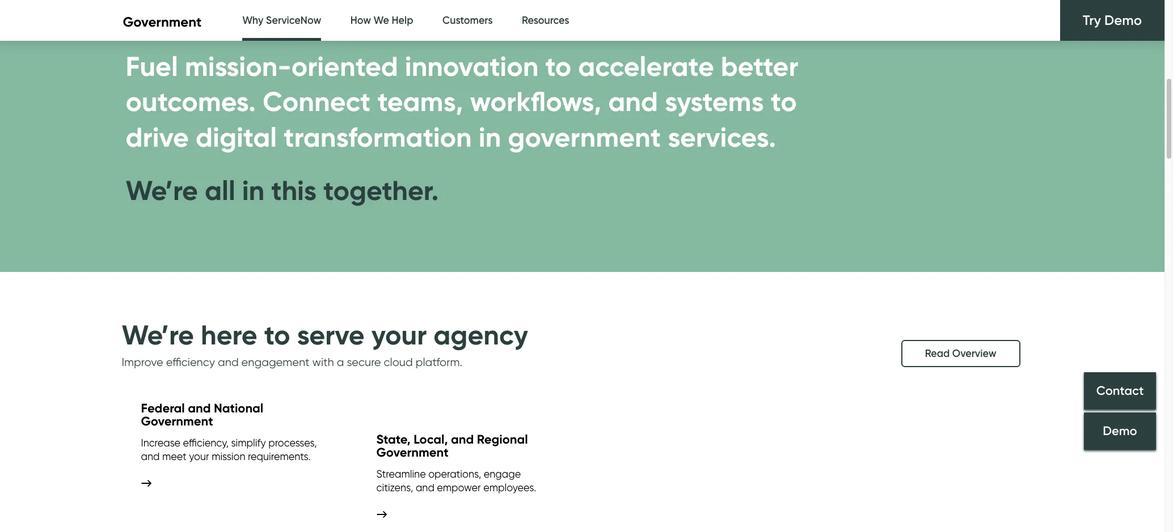 Task type: locate. For each thing, give the bounding box(es) containing it.
1 vertical spatial demo
[[1103, 424, 1137, 439]]

we're down drive
[[126, 174, 198, 208]]

and
[[608, 85, 658, 119], [218, 356, 239, 369], [188, 401, 211, 416], [451, 432, 474, 448], [141, 451, 160, 463], [416, 482, 434, 494]]

we're
[[126, 174, 198, 208], [122, 318, 194, 352]]

demo link
[[1084, 413, 1156, 451]]

state,
[[376, 432, 411, 448]]

2 vertical spatial government
[[376, 446, 449, 461]]

and inside federal and national government
[[188, 401, 211, 416]]

and inside fuel mission-oriented innovation to accelerate better outcomes. connect teams, workflows, and systems to drive digital transformation in government services.
[[608, 85, 658, 119]]

and inside streamline operations, engage citizens, and empower employees.
[[416, 482, 434, 494]]

2 vertical spatial to
[[264, 318, 290, 352]]

customers
[[443, 14, 493, 27]]

fuel mission-oriented innovation to accelerate better outcomes. connect teams, workflows, and systems to drive digital transformation in government services.
[[126, 49, 799, 154]]

engage
[[484, 468, 521, 480]]

oriented
[[291, 49, 398, 83]]

0 vertical spatial to
[[545, 49, 571, 83]]

and down here
[[218, 356, 239, 369]]

and up efficiency,
[[188, 401, 211, 416]]

in inside fuel mission-oriented innovation to accelerate better outcomes. connect teams, workflows, and systems to drive digital transformation in government services.
[[479, 120, 501, 154]]

servicenow
[[266, 14, 321, 27]]

cloud
[[384, 356, 413, 369]]

0 vertical spatial we're
[[126, 174, 198, 208]]

1 horizontal spatial in
[[479, 120, 501, 154]]

and inside the state, local, and regional government
[[451, 432, 474, 448]]

national
[[214, 401, 263, 416]]

all
[[205, 174, 235, 208]]

to up engagement
[[264, 318, 290, 352]]

1 vertical spatial to
[[771, 85, 797, 119]]

1 vertical spatial we're
[[122, 318, 194, 352]]

regional
[[477, 432, 528, 448]]

to inside the we're here to serve your agency improve efficiency and engagement with a secure cloud platform.
[[264, 318, 290, 352]]

engagement
[[241, 356, 310, 369]]

requirements.
[[248, 451, 311, 463]]

resources
[[522, 14, 569, 27]]

with
[[312, 356, 334, 369]]

customers link
[[443, 0, 493, 41]]

workflows,
[[470, 85, 602, 119]]

we're inside the we're here to serve your agency improve efficiency and engagement with a secure cloud platform.
[[122, 318, 194, 352]]

2 horizontal spatial to
[[771, 85, 797, 119]]

we're up improve at the left bottom
[[122, 318, 194, 352]]

read
[[925, 348, 950, 360]]

0 horizontal spatial in
[[242, 174, 265, 208]]

and right local,
[[451, 432, 474, 448]]

secure
[[347, 356, 381, 369]]

platform.
[[416, 356, 462, 369]]

your down efficiency,
[[189, 451, 209, 463]]

read overview
[[925, 348, 997, 360]]

demo right try
[[1105, 12, 1142, 28]]

in
[[479, 120, 501, 154], [242, 174, 265, 208]]

this
[[271, 174, 317, 208]]

demo
[[1105, 12, 1142, 28], [1103, 424, 1137, 439]]

here
[[201, 318, 257, 352]]

and down accelerate
[[608, 85, 658, 119]]

why
[[242, 14, 263, 27]]

to down better
[[771, 85, 797, 119]]

how we help link
[[350, 0, 413, 41]]

1 vertical spatial your
[[189, 451, 209, 463]]

contact
[[1096, 384, 1144, 399]]

your up cloud
[[371, 318, 427, 352]]

to
[[545, 49, 571, 83], [771, 85, 797, 119], [264, 318, 290, 352]]

better
[[721, 49, 799, 83]]

0 horizontal spatial your
[[189, 451, 209, 463]]

demo down contact link
[[1103, 424, 1137, 439]]

government inside the state, local, and regional government
[[376, 446, 449, 461]]

citizens,
[[376, 482, 413, 494]]

to up workflows,
[[545, 49, 571, 83]]

systems
[[665, 85, 764, 119]]

0 horizontal spatial to
[[264, 318, 290, 352]]

0 vertical spatial your
[[371, 318, 427, 352]]

we're all in this together.
[[126, 174, 439, 208]]

local,
[[414, 432, 448, 448]]

operations,
[[428, 468, 481, 480]]

and down the increase
[[141, 451, 160, 463]]

container image
[[141, 480, 151, 487]]

1 vertical spatial government
[[141, 414, 213, 430]]

1 horizontal spatial your
[[371, 318, 427, 352]]

contact link
[[1084, 373, 1156, 410]]

improve
[[122, 356, 163, 369]]

your
[[371, 318, 427, 352], [189, 451, 209, 463]]

we're for we're here to serve your agency improve efficiency and engagement with a secure cloud platform.
[[122, 318, 194, 352]]

processes,
[[268, 437, 317, 449]]

government
[[508, 120, 661, 154]]

accelerate
[[578, 49, 714, 83]]

and down streamline
[[416, 482, 434, 494]]

government up streamline
[[376, 446, 449, 461]]

0 vertical spatial in
[[479, 120, 501, 154]]

government up the increase
[[141, 414, 213, 430]]

we're here to serve your agency improve efficiency and engagement with a secure cloud platform.
[[122, 318, 528, 369]]

government up fuel
[[123, 14, 202, 30]]

1 horizontal spatial to
[[545, 49, 571, 83]]

government
[[123, 14, 202, 30], [141, 414, 213, 430], [376, 446, 449, 461]]

innovation
[[405, 49, 539, 83]]



Task type: describe. For each thing, give the bounding box(es) containing it.
connect
[[263, 85, 371, 119]]

your inside the we're here to serve your agency improve efficiency and engagement with a secure cloud platform.
[[371, 318, 427, 352]]

efficiency
[[166, 356, 215, 369]]

federal and national government
[[141, 401, 263, 430]]

digital
[[196, 120, 277, 154]]

federal
[[141, 401, 185, 416]]

streamline
[[376, 468, 426, 480]]

why servicenow link
[[242, 0, 321, 44]]

and inside the we're here to serve your agency improve efficiency and engagement with a secure cloud platform.
[[218, 356, 239, 369]]

meet
[[162, 451, 186, 463]]

we're for we're all in this together.
[[126, 174, 198, 208]]

read overview link
[[901, 340, 1020, 368]]

and inside "increase efficiency, simplify processes, and meet your mission requirements."
[[141, 451, 160, 463]]

increase
[[141, 437, 180, 449]]

mission-
[[185, 49, 291, 83]]

demo inside 'link'
[[1103, 424, 1137, 439]]

increase efficiency, simplify processes, and meet your mission requirements.
[[141, 437, 317, 463]]

your inside "increase efficiency, simplify processes, and meet your mission requirements."
[[189, 451, 209, 463]]

serve
[[297, 318, 365, 352]]

we
[[374, 14, 389, 27]]

services.
[[668, 120, 776, 154]]

government inside federal and national government
[[141, 414, 213, 430]]

overview
[[952, 348, 997, 360]]

agency
[[434, 318, 528, 352]]

outcomes.
[[126, 85, 256, 119]]

transformation
[[284, 120, 472, 154]]

try demo link
[[1060, 0, 1165, 41]]

1 vertical spatial in
[[242, 174, 265, 208]]

employees.
[[484, 482, 536, 494]]

help
[[392, 14, 413, 27]]

teams,
[[378, 85, 463, 119]]

0 vertical spatial government
[[123, 14, 202, 30]]

try demo
[[1083, 12, 1142, 28]]

0 vertical spatial demo
[[1105, 12, 1142, 28]]

fuel
[[126, 49, 178, 83]]

simplify
[[231, 437, 266, 449]]

together.
[[323, 174, 439, 208]]

state, local, and regional government
[[376, 432, 528, 461]]

mission
[[212, 451, 245, 463]]

how we help
[[350, 14, 413, 27]]

drive
[[126, 120, 189, 154]]

efficiency,
[[183, 437, 229, 449]]

container image
[[376, 512, 387, 518]]

try
[[1083, 12, 1101, 28]]

a
[[337, 356, 344, 369]]

empower
[[437, 482, 481, 494]]

how
[[350, 14, 371, 27]]

streamline operations, engage citizens, and empower employees.
[[376, 468, 536, 494]]

resources link
[[522, 0, 569, 41]]

why servicenow
[[242, 14, 321, 27]]



Task type: vqa. For each thing, say whether or not it's contained in the screenshot.
places
no



